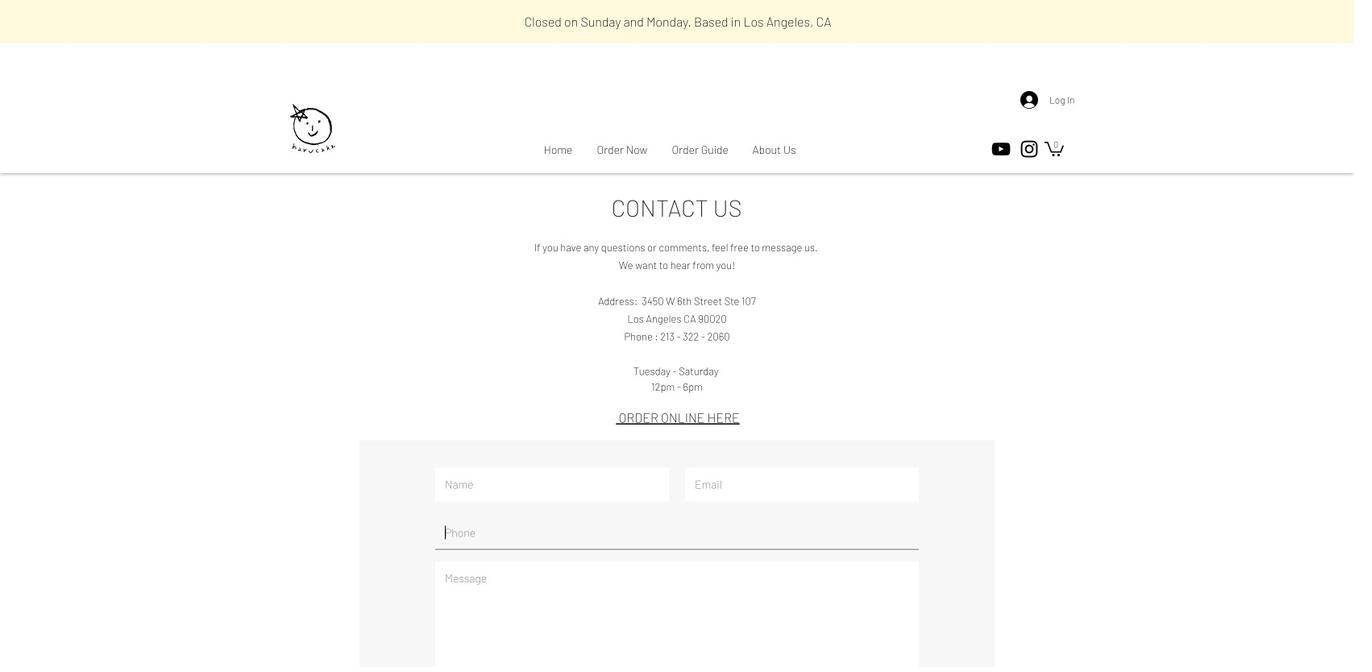 Task type: describe. For each thing, give the bounding box(es) containing it.
social bar element
[[990, 138, 1040, 160]]

하루로고 파이널3_edited.png image
[[282, 89, 342, 169]]

Email email field
[[685, 468, 919, 502]]

Name text field
[[435, 468, 669, 502]]

Message text field
[[435, 562, 919, 667]]

instagram image
[[1018, 138, 1040, 160]]



Task type: locate. For each thing, give the bounding box(es) containing it.
Phone telephone field
[[435, 516, 919, 550]]

youtube image
[[990, 138, 1012, 160]]



